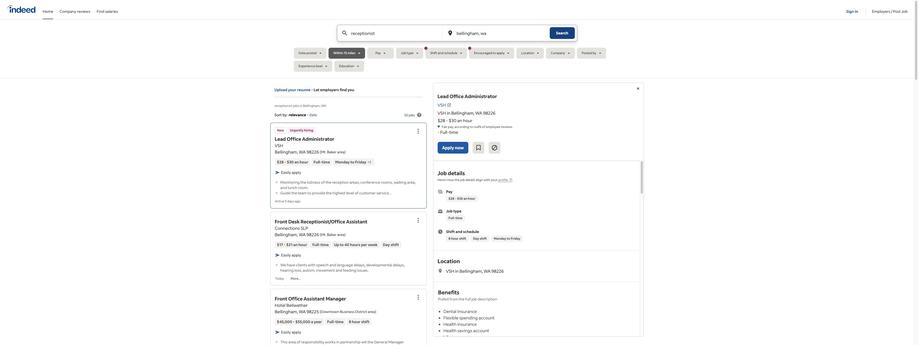 Task type: describe. For each thing, give the bounding box(es) containing it.
close job details image
[[635, 85, 641, 92]]

job preferences (opens in a new window) image
[[509, 178, 512, 181]]

not interested image
[[491, 145, 498, 151]]

help icon image
[[416, 112, 422, 118]]

vsh (opens in a new tab) image
[[447, 103, 451, 107]]

job actions for lead office administrator is collapsed image
[[415, 128, 421, 135]]



Task type: locate. For each thing, give the bounding box(es) containing it.
None search field
[[294, 25, 620, 74]]

job actions for front office assistant manager is collapsed image
[[415, 294, 421, 301]]

Edit location text field
[[456, 25, 539, 41]]

job actions for front desk receptionist/office assistant is collapsed image
[[415, 217, 421, 224]]

search: Job title, keywords, or company text field
[[350, 25, 433, 41]]

save this job image
[[475, 145, 482, 151]]



Task type: vqa. For each thing, say whether or not it's contained in the screenshot.
job preferences (opens in a new window) Image
yes



